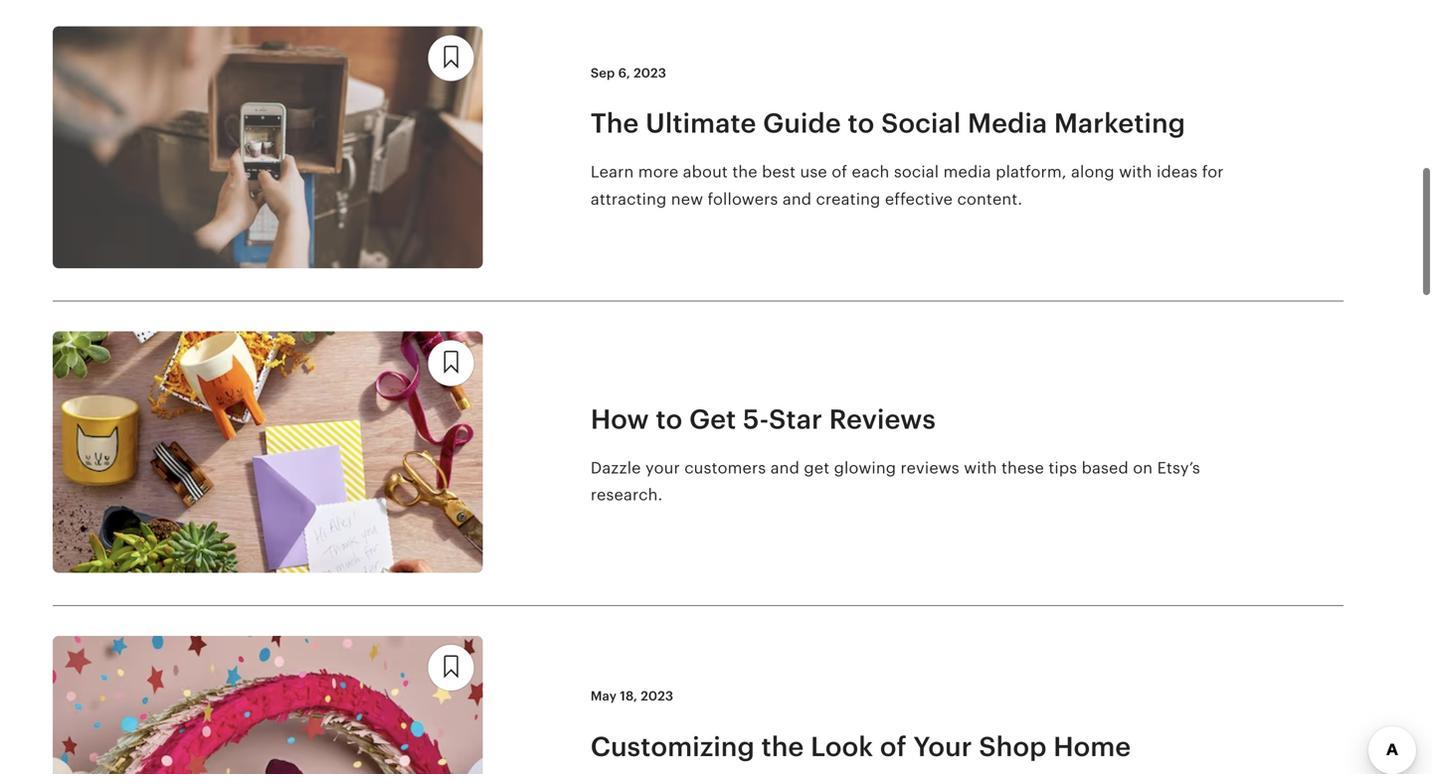 Task type: vqa. For each thing, say whether or not it's contained in the screenshot.
the Clothing and shoe bags protect your wardrobe during transit, and can also be used to store garments and shoes in your closet at home. Accessory cases keep your jewelry, sunglasses, scarves, and more small items neatly organized as you travel. Electronic cases can be used for laptops, tablets, and e-readers. Many designs are padded for extra protection. Insulated food bags are the perfect picnic companion, keeping your snacks suitably cooled til it's time to enjoy them.
no



Task type: locate. For each thing, give the bounding box(es) containing it.
the up followers
[[733, 163, 758, 181]]

dazzle
[[591, 460, 641, 477]]

of left your
[[880, 732, 907, 763]]

2023 for sep 6, 2023
[[634, 65, 667, 80]]

the ultimate guide to social media marketing link
[[591, 106, 1227, 141]]

media
[[968, 108, 1048, 139]]

sep 6, 2023
[[591, 65, 667, 80]]

best
[[762, 163, 796, 181]]

etsy's
[[1158, 460, 1201, 477]]

0 vertical spatial to
[[848, 108, 875, 139]]

1 vertical spatial of
[[880, 732, 907, 763]]

the
[[591, 108, 639, 139]]

platform,
[[996, 163, 1067, 181]]

0 horizontal spatial with
[[964, 460, 997, 477]]

1 horizontal spatial to
[[848, 108, 875, 139]]

get
[[690, 404, 737, 435]]

and inside dazzle your customers and get glowing reviews with these tips based on etsy's research.
[[771, 460, 800, 477]]

1 horizontal spatial of
[[880, 732, 907, 763]]

with
[[1119, 163, 1153, 181], [964, 460, 997, 477]]

2023 for may 18, 2023
[[641, 690, 674, 705]]

and down use
[[783, 190, 812, 208]]

how to get 5-star reviews
[[591, 404, 936, 435]]

look
[[811, 732, 874, 763]]

with left ideas
[[1119, 163, 1153, 181]]

your
[[914, 732, 973, 763]]

more
[[638, 163, 679, 181]]

0 vertical spatial and
[[783, 190, 812, 208]]

reviews
[[829, 404, 936, 435]]

0 vertical spatial the
[[733, 163, 758, 181]]

with inside dazzle your customers and get glowing reviews with these tips based on etsy's research.
[[964, 460, 997, 477]]

and inside the learn more about the best use of each social media platform, along with ideas for attracting new followers and creating effective content.
[[783, 190, 812, 208]]

tips
[[1049, 460, 1078, 477]]

attracting
[[591, 190, 667, 208]]

2023 right 18,
[[641, 690, 674, 705]]

0 vertical spatial of
[[832, 163, 848, 181]]

dazzle your customers and get glowing reviews with these tips based on etsy's research.
[[591, 460, 1201, 504]]

use
[[800, 163, 828, 181]]

the ultimate guide to social media marketing
[[591, 108, 1186, 139]]

to
[[848, 108, 875, 139], [656, 404, 683, 435]]

shop
[[979, 732, 1047, 763]]

with left these
[[964, 460, 997, 477]]

2023
[[634, 65, 667, 80], [641, 690, 674, 705]]

0 vertical spatial with
[[1119, 163, 1153, 181]]

about
[[683, 163, 728, 181]]

0 horizontal spatial of
[[832, 163, 848, 181]]

0 vertical spatial 2023
[[634, 65, 667, 80]]

6,
[[618, 65, 631, 80]]

the left look
[[762, 732, 804, 763]]

how to get 5-star reviews link
[[591, 402, 1227, 437]]

with inside the learn more about the best use of each social media platform, along with ideas for attracting new followers and creating effective content.
[[1119, 163, 1153, 181]]

and
[[783, 190, 812, 208], [771, 460, 800, 477]]

social
[[894, 163, 939, 181]]

of right use
[[832, 163, 848, 181]]

the ultimate guide to social media marketing image
[[53, 26, 483, 268]]

1 vertical spatial and
[[771, 460, 800, 477]]

learn
[[591, 163, 634, 181]]

the
[[733, 163, 758, 181], [762, 732, 804, 763]]

1 vertical spatial 2023
[[641, 690, 674, 705]]

each
[[852, 163, 890, 181]]

to up each
[[848, 108, 875, 139]]

content.
[[958, 190, 1023, 208]]

customizing
[[591, 732, 755, 763]]

1 vertical spatial with
[[964, 460, 997, 477]]

0 horizontal spatial the
[[733, 163, 758, 181]]

to left 'get'
[[656, 404, 683, 435]]

0 horizontal spatial to
[[656, 404, 683, 435]]

18,
[[620, 690, 638, 705]]

customizing the look of your shop home
[[591, 732, 1131, 763]]

along
[[1071, 163, 1115, 181]]

and left get
[[771, 460, 800, 477]]

1 vertical spatial to
[[656, 404, 683, 435]]

of
[[832, 163, 848, 181], [880, 732, 907, 763]]

2023 right 6,
[[634, 65, 667, 80]]

social
[[882, 108, 961, 139]]

1 horizontal spatial with
[[1119, 163, 1153, 181]]

1 vertical spatial the
[[762, 732, 804, 763]]

the inside the learn more about the best use of each social media platform, along with ideas for attracting new followers and creating effective content.
[[733, 163, 758, 181]]

glowing
[[834, 460, 896, 477]]



Task type: describe. For each thing, give the bounding box(es) containing it.
for
[[1203, 163, 1224, 181]]

new
[[671, 190, 703, 208]]

customers
[[685, 460, 766, 477]]

based
[[1082, 460, 1129, 477]]

5-
[[743, 404, 769, 435]]

get
[[804, 460, 830, 477]]

may 18, 2023
[[591, 690, 674, 705]]

1 horizontal spatial the
[[762, 732, 804, 763]]

may
[[591, 690, 617, 705]]

research.
[[591, 487, 663, 504]]

star
[[769, 404, 823, 435]]

to inside the how to get 5-star reviews link
[[656, 404, 683, 435]]

how to get 5-star reviews image
[[53, 332, 483, 574]]

reviews
[[901, 460, 960, 477]]

ideas
[[1157, 163, 1198, 181]]

effective
[[885, 190, 953, 208]]

of inside 'customizing the look of your shop home' link
[[880, 732, 907, 763]]

these
[[1002, 460, 1045, 477]]

to inside the ultimate guide to social media marketing link
[[848, 108, 875, 139]]

sep
[[591, 65, 615, 80]]

your
[[646, 460, 680, 477]]

guide
[[763, 108, 841, 139]]

customizing the look of your shop home image
[[53, 637, 483, 775]]

media
[[944, 163, 992, 181]]

creating
[[816, 190, 881, 208]]

ultimate
[[646, 108, 757, 139]]

followers
[[708, 190, 778, 208]]

on
[[1133, 460, 1153, 477]]

of inside the learn more about the best use of each social media platform, along with ideas for attracting new followers and creating effective content.
[[832, 163, 848, 181]]

marketing
[[1054, 108, 1186, 139]]

learn more about the best use of each social media platform, along with ideas for attracting new followers and creating effective content.
[[591, 163, 1224, 208]]

customizing the look of your shop home link
[[591, 730, 1227, 765]]

home
[[1054, 732, 1131, 763]]

how
[[591, 404, 649, 435]]



